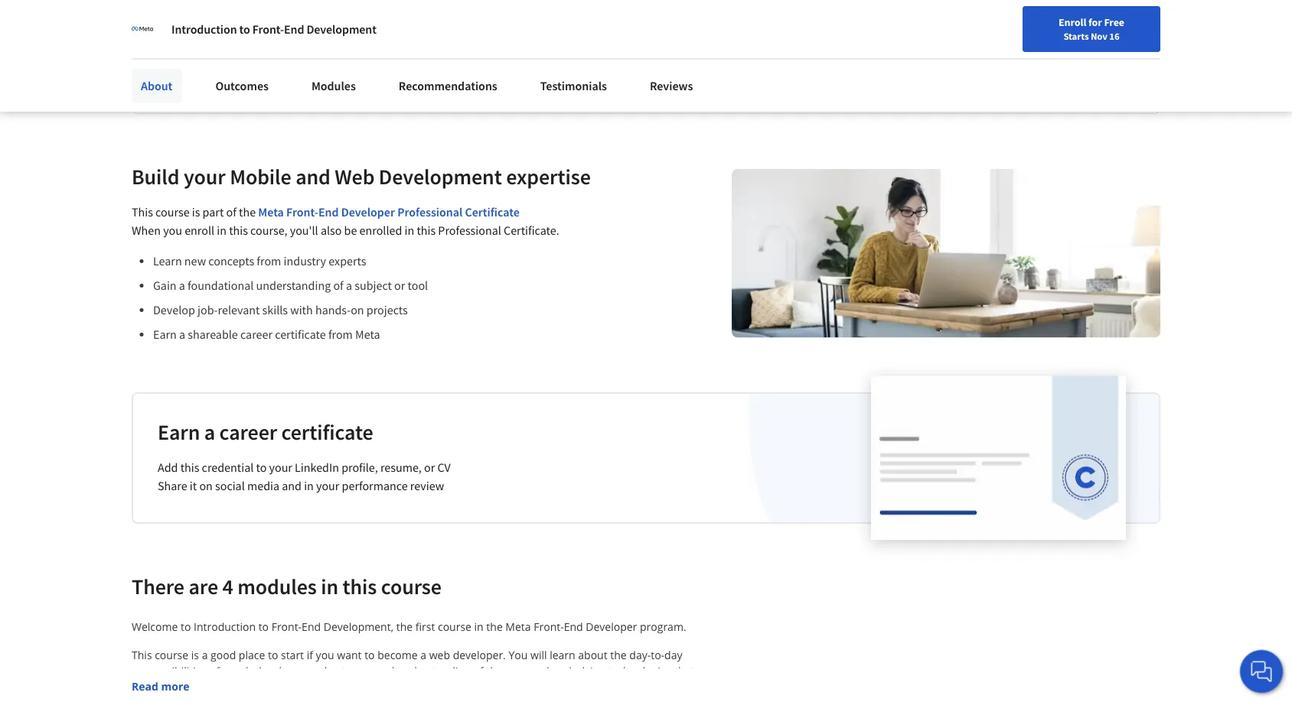 Task type: vqa. For each thing, say whether or not it's contained in the screenshot.
the top more
yes



Task type: locate. For each thing, give the bounding box(es) containing it.
meta down projects
[[355, 327, 380, 342]]

0 vertical spatial for
[[1089, 15, 1102, 29]]

will down good
[[218, 681, 235, 695]]

0 horizontal spatial development
[[307, 21, 377, 37]]

how up demand on the left top of the page
[[194, 0, 234, 27]]

about up underlying at the bottom left
[[578, 649, 608, 663]]

0 horizontal spatial or
[[394, 278, 405, 293]]

internet.
[[151, 681, 194, 695]]

more down demand on the left top of the page
[[190, 72, 218, 87]]

place
[[239, 649, 265, 663]]

1 vertical spatial is
[[191, 649, 199, 663]]

of down good
[[210, 665, 220, 679]]

learn down place
[[237, 681, 263, 695]]

2 horizontal spatial are
[[659, 681, 675, 695]]

recommendations
[[399, 78, 497, 93]]

develop job-relevant skills with hands-on projects
[[153, 303, 408, 318]]

the
[[239, 205, 256, 220], [396, 620, 413, 635], [486, 620, 503, 635], [610, 649, 627, 663], [486, 665, 503, 679], [132, 681, 148, 695]]

your up part
[[184, 164, 226, 190]]

and
[[296, 164, 331, 190], [282, 479, 302, 494], [308, 665, 327, 679], [530, 665, 549, 679], [479, 681, 498, 695], [637, 681, 656, 695]]

1 horizontal spatial that
[[674, 665, 695, 679]]

end up underlying at the bottom left
[[564, 620, 583, 635]]

0 vertical spatial professional
[[397, 205, 463, 220]]

more for learn
[[190, 72, 218, 87]]

meta for the
[[258, 205, 284, 220]]

websites
[[432, 681, 476, 695]]

0 vertical spatial earn
[[153, 327, 177, 342]]

1 horizontal spatial for
[[1089, 15, 1102, 29]]

0 vertical spatial you
[[509, 649, 528, 663]]

skills
[[261, 28, 308, 55], [262, 303, 288, 318]]

0 vertical spatial career
[[240, 327, 273, 342]]

1 horizontal spatial how
[[266, 681, 287, 695]]

1 horizontal spatial are
[[503, 0, 532, 27]]

0 vertical spatial how
[[194, 0, 234, 27]]

0 horizontal spatial developer
[[341, 205, 395, 220]]

start
[[281, 649, 304, 663]]

you right if
[[316, 649, 334, 663]]

to right welcome
[[181, 620, 191, 635]]

0 horizontal spatial for
[[304, 72, 320, 87]]

0 horizontal spatial about
[[220, 72, 252, 87]]

1 horizontal spatial learn
[[550, 649, 575, 663]]

in up the development,
[[321, 574, 338, 601]]

0 vertical spatial meta
[[258, 205, 284, 220]]

at
[[341, 0, 360, 27]]

mastering
[[536, 0, 628, 27]]

this inside this course is a good place to start if you want to become a web developer. you will learn about the day-to-day responsibilities of a web developer and get a general understanding of the core and underlying technologies that power the internet. you will learn how front-end developers create websites and applications that work well and are easy to mainta
[[132, 649, 152, 663]]

you up core on the left of page
[[509, 649, 528, 663]]

certificate up linkedin
[[281, 419, 373, 446]]

1 vertical spatial or
[[424, 460, 435, 476]]

understanding
[[256, 278, 331, 293], [397, 665, 471, 679]]

1 vertical spatial on
[[199, 479, 213, 494]]

career up credential
[[219, 419, 277, 446]]

learn up underlying at the bottom left
[[550, 649, 575, 663]]

1 horizontal spatial you
[[509, 649, 528, 663]]

are left 4
[[189, 574, 218, 601]]

your up media
[[269, 460, 292, 476]]

development
[[307, 21, 377, 37], [379, 164, 502, 190]]

0 vertical spatial this
[[132, 205, 153, 220]]

for
[[1089, 15, 1102, 29], [304, 72, 320, 87]]

and down technologies on the bottom of the page
[[637, 681, 656, 695]]

course up 'when'
[[155, 205, 190, 220]]

1 vertical spatial learn
[[237, 681, 263, 695]]

day
[[665, 649, 683, 663]]

companies
[[399, 0, 498, 27]]

coursera
[[254, 72, 302, 87]]

well
[[614, 681, 634, 695]]

0 vertical spatial about
[[220, 72, 252, 87]]

see how employees at top companies are mastering in-demand skills
[[157, 0, 628, 55]]

2 vertical spatial are
[[659, 681, 675, 695]]

program.
[[640, 620, 686, 635]]

is for part
[[192, 205, 200, 220]]

1 vertical spatial you
[[196, 681, 215, 695]]

0 horizontal spatial your
[[184, 164, 226, 190]]

show notifications image
[[1086, 19, 1104, 38]]

1 vertical spatial meta
[[355, 327, 380, 342]]

this for this course is a good place to start if you want to become a web developer. you will learn about the day-to-day responsibilities of a web developer and get a general understanding of the core and underlying technologies that power the internet. you will learn how front-end developers create websites and applications that work well and are easy to mainta
[[132, 649, 152, 663]]

1 vertical spatial this
[[132, 649, 152, 663]]

is left good
[[191, 649, 199, 663]]

front- up the you'll
[[286, 205, 318, 220]]

for left the business
[[304, 72, 320, 87]]

more down responsibilities
[[161, 680, 189, 695]]

modules
[[238, 574, 317, 601]]

1 horizontal spatial you
[[316, 649, 334, 663]]

how inside this course is a good place to start if you want to become a web developer. you will learn about the day-to-day responsibilities of a web developer and get a general understanding of the core and underlying technologies that power the internet. you will learn how front-end developers create websites and applications that work well and are easy to mainta
[[266, 681, 287, 695]]

development up meta front-end developer professional certificate link
[[379, 164, 502, 190]]

front-
[[290, 681, 318, 695]]

learn down in-
[[157, 72, 187, 87]]

1 vertical spatial that
[[564, 681, 584, 695]]

0 horizontal spatial how
[[194, 0, 234, 27]]

demand
[[181, 28, 257, 55]]

0 horizontal spatial you
[[196, 681, 215, 695]]

enrolled
[[359, 223, 402, 238]]

1 horizontal spatial or
[[424, 460, 435, 476]]

0 horizontal spatial that
[[564, 681, 584, 695]]

or left the tool
[[394, 278, 405, 293]]

end inside this course is part of the meta front-end developer professional certificate when you enroll in this course, you'll also be enrolled in this professional certificate.
[[318, 205, 339, 220]]

1 horizontal spatial about
[[578, 649, 608, 663]]

end up 'coursera'
[[284, 21, 304, 37]]

0 vertical spatial will
[[531, 649, 547, 663]]

testimonials
[[540, 78, 607, 93]]

1 vertical spatial understanding
[[397, 665, 471, 679]]

1 horizontal spatial your
[[269, 460, 292, 476]]

1 vertical spatial for
[[304, 72, 320, 87]]

1 horizontal spatial on
[[351, 303, 364, 318]]

top
[[364, 0, 395, 27]]

0 vertical spatial learn
[[550, 649, 575, 663]]

certificate
[[275, 327, 326, 342], [281, 419, 373, 446]]

meta image
[[132, 18, 153, 40]]

on right it at the bottom left of the page
[[199, 479, 213, 494]]

from
[[257, 254, 281, 269], [328, 327, 353, 342]]

earn a career certificate
[[158, 419, 373, 446]]

coursera career certificate image
[[871, 376, 1126, 540]]

cv
[[437, 460, 451, 476]]

testimonials link
[[531, 69, 616, 103]]

1 horizontal spatial understanding
[[397, 665, 471, 679]]

1 vertical spatial professional
[[438, 223, 501, 238]]

from down hands-
[[328, 327, 353, 342]]

and inside add this credential to your linkedin profile, resume, or cv share it on social media and in your performance review
[[282, 479, 302, 494]]

0 horizontal spatial from
[[257, 254, 281, 269]]

shareable
[[188, 327, 238, 342]]

on
[[351, 303, 364, 318], [199, 479, 213, 494]]

employees
[[238, 0, 337, 27]]

development up the business
[[307, 21, 377, 37]]

0 vertical spatial learn
[[157, 72, 187, 87]]

0 vertical spatial understanding
[[256, 278, 331, 293]]

1 vertical spatial developer
[[586, 620, 637, 635]]

your down linkedin
[[316, 479, 339, 494]]

welcome
[[132, 620, 178, 635]]

to up developer
[[268, 649, 278, 663]]

this course is a good place to start if you want to become a web developer. you will learn about the day-to-day responsibilities of a web developer and get a general understanding of the core and underlying technologies that power the internet. you will learn how front-end developers create websites and applications that work well and are easy to mainta
[[132, 649, 740, 703]]

or left cv
[[424, 460, 435, 476]]

meta inside this course is part of the meta front-end developer professional certificate when you enroll in this course, you'll also be enrolled in this professional certificate.
[[258, 205, 284, 220]]

development,
[[324, 620, 394, 635]]

0 horizontal spatial on
[[199, 479, 213, 494]]

None search field
[[218, 10, 586, 40]]

you right internet.
[[196, 681, 215, 695]]

you
[[163, 223, 182, 238], [316, 649, 334, 663]]

0 horizontal spatial web
[[231, 665, 252, 679]]

end up also in the left top of the page
[[318, 205, 339, 220]]

earn down develop
[[153, 327, 177, 342]]

course up welcome to introduction to front-end development, the first course in the meta front-end developer program.
[[381, 574, 442, 601]]

or
[[394, 278, 405, 293], [424, 460, 435, 476]]

1 vertical spatial more
[[161, 680, 189, 695]]

that down underlying at the bottom left
[[564, 681, 584, 695]]

mobile
[[230, 164, 291, 190]]

learn for learn new concepts from industry experts
[[153, 254, 182, 269]]

of down developer.
[[473, 665, 484, 679]]

2 horizontal spatial meta
[[506, 620, 531, 635]]

2 horizontal spatial your
[[316, 479, 339, 494]]

the left internet.
[[132, 681, 148, 695]]

this inside this course is part of the meta front-end developer professional certificate when you enroll in this course, you'll also be enrolled in this professional certificate.
[[132, 205, 153, 220]]

1 vertical spatial you
[[316, 649, 334, 663]]

1 vertical spatial will
[[218, 681, 235, 695]]

0 vertical spatial from
[[257, 254, 281, 269]]

course inside this course is a good place to start if you want to become a web developer. you will learn about the day-to-day responsibilities of a web developer and get a general understanding of the core and underlying technologies that power the internet. you will learn how front-end developers create websites and applications that work well and are easy to mainta
[[155, 649, 188, 663]]

are left mastering
[[503, 0, 532, 27]]

on down subject
[[351, 303, 364, 318]]

build your mobile and web development expertise
[[132, 164, 591, 190]]

you inside this course is part of the meta front-end developer professional certificate when you enroll in this course, you'll also be enrolled in this professional certificate.
[[163, 223, 182, 238]]

0 vertical spatial more
[[190, 72, 218, 87]]

1 vertical spatial are
[[189, 574, 218, 601]]

about
[[220, 72, 252, 87], [578, 649, 608, 663]]

are inside this course is a good place to start if you want to become a web developer. you will learn about the day-to-day responsibilities of a web developer and get a general understanding of the core and underlying technologies that power the internet. you will learn how front-end developers create websites and applications that work well and are easy to mainta
[[659, 681, 675, 695]]

in
[[217, 223, 227, 238], [405, 223, 414, 238], [304, 479, 314, 494], [321, 574, 338, 601], [474, 620, 484, 635]]

for inside enroll for free starts nov 16
[[1089, 15, 1102, 29]]

the up course,
[[239, 205, 256, 220]]

with
[[290, 303, 313, 318]]

web down first
[[429, 649, 450, 663]]

developer
[[341, 205, 395, 220], [586, 620, 637, 635]]

1 vertical spatial earn
[[158, 419, 200, 446]]

the left the day-
[[610, 649, 627, 663]]

1 horizontal spatial development
[[379, 164, 502, 190]]

0 vertical spatial developer
[[341, 205, 395, 220]]

0 vertical spatial is
[[192, 205, 200, 220]]

skills up earn a shareable career certificate from meta
[[262, 303, 288, 318]]

will
[[531, 649, 547, 663], [218, 681, 235, 695]]

to up media
[[256, 460, 267, 476]]

are
[[503, 0, 532, 27], [189, 574, 218, 601], [659, 681, 675, 695]]

1 horizontal spatial will
[[531, 649, 547, 663]]

1 horizontal spatial developer
[[586, 620, 637, 635]]

subject
[[355, 278, 392, 293]]

0 vertical spatial skills
[[261, 28, 308, 55]]

certificate down 'with'
[[275, 327, 326, 342]]

0 horizontal spatial understanding
[[256, 278, 331, 293]]

skills down employees
[[261, 28, 308, 55]]

will up applications
[[531, 649, 547, 663]]

2 this from the top
[[132, 649, 152, 663]]

is inside this course is part of the meta front-end developer professional certificate when you enroll in this course, you'll also be enrolled in this professional certificate.
[[192, 205, 200, 220]]

professional
[[397, 205, 463, 220], [438, 223, 501, 238]]

share
[[158, 479, 187, 494]]

how down developer
[[266, 681, 287, 695]]

1 vertical spatial learn
[[153, 254, 182, 269]]

in inside add this credential to your linkedin profile, resume, or cv share it on social media and in your performance review
[[304, 479, 314, 494]]

0 vertical spatial introduction
[[171, 21, 237, 37]]

0 horizontal spatial will
[[218, 681, 235, 695]]

1 vertical spatial about
[[578, 649, 608, 663]]

this down meta front-end developer professional certificate link
[[417, 223, 436, 238]]

this up 'when'
[[132, 205, 153, 220]]

enroll for free starts nov 16
[[1059, 15, 1125, 42]]

introduction up good
[[194, 620, 256, 635]]

developer up the enrolled
[[341, 205, 395, 220]]

0 vertical spatial are
[[503, 0, 532, 27]]

1 horizontal spatial web
[[429, 649, 450, 663]]

review
[[410, 479, 444, 494]]

1 this from the top
[[132, 205, 153, 220]]

is inside this course is a good place to start if you want to become a web developer. you will learn about the day-to-day responsibilities of a web developer and get a general understanding of the core and underlying technologies that power the internet. you will learn how front-end developers create websites and applications that work well and are easy to mainta
[[191, 649, 199, 663]]

earn for earn a career certificate
[[158, 419, 200, 446]]

that up easy
[[674, 665, 695, 679]]

meta up core on the left of page
[[506, 620, 531, 635]]

0 vertical spatial web
[[429, 649, 450, 663]]

professional up the enrolled
[[397, 205, 463, 220]]

you
[[509, 649, 528, 663], [196, 681, 215, 695]]

concepts
[[208, 254, 254, 269]]

create
[[398, 681, 429, 695]]

1 vertical spatial how
[[266, 681, 287, 695]]

understanding up 'with'
[[256, 278, 331, 293]]

meta up course,
[[258, 205, 284, 220]]

0 horizontal spatial meta
[[258, 205, 284, 220]]

web
[[429, 649, 450, 663], [231, 665, 252, 679]]

professional down the certificate
[[438, 223, 501, 238]]

in down linkedin
[[304, 479, 314, 494]]

understanding up websites
[[397, 665, 471, 679]]

developer up the day-
[[586, 620, 637, 635]]

developer
[[255, 665, 305, 679]]

more inside button
[[161, 680, 189, 695]]

0 vertical spatial on
[[351, 303, 364, 318]]

how inside see how employees at top companies are mastering in-demand skills
[[194, 0, 234, 27]]

tool
[[408, 278, 428, 293]]

1 horizontal spatial meta
[[355, 327, 380, 342]]

about left 'coursera'
[[220, 72, 252, 87]]

earn
[[153, 327, 177, 342], [158, 419, 200, 446]]

from down course,
[[257, 254, 281, 269]]

is
[[192, 205, 200, 220], [191, 649, 199, 663]]

a
[[179, 278, 185, 293], [346, 278, 352, 293], [179, 327, 185, 342], [204, 419, 215, 446], [202, 649, 208, 663], [421, 649, 426, 663], [223, 665, 229, 679], [348, 665, 354, 679]]

career down relevant
[[240, 327, 273, 342]]

underlying
[[552, 665, 605, 679]]

4
[[222, 574, 233, 601]]

this left course,
[[229, 223, 248, 238]]

and right media
[[282, 479, 302, 494]]

you inside this course is a good place to start if you want to become a web developer. you will learn about the day-to-day responsibilities of a web developer and get a general understanding of the core and underlying technologies that power the internet. you will learn how front-end developers create websites and applications that work well and are easy to mainta
[[316, 649, 334, 663]]

meta for from
[[355, 327, 380, 342]]

1 horizontal spatial from
[[328, 327, 353, 342]]

front-
[[252, 21, 284, 37], [286, 205, 318, 220], [272, 620, 302, 635], [534, 620, 564, 635]]

learn up gain
[[153, 254, 182, 269]]

introduction right the meta image
[[171, 21, 237, 37]]

0 vertical spatial you
[[163, 223, 182, 238]]

0 horizontal spatial you
[[163, 223, 182, 238]]

for up nov
[[1089, 15, 1102, 29]]



Task type: describe. For each thing, give the bounding box(es) containing it.
be
[[344, 223, 357, 238]]

front- up learn more about coursera for business
[[252, 21, 284, 37]]

and up applications
[[530, 665, 549, 679]]

developer.
[[453, 649, 506, 663]]

the left first
[[396, 620, 413, 635]]

to down the power
[[703, 681, 713, 695]]

read more button
[[132, 679, 189, 695]]

certificate.
[[504, 223, 559, 238]]

projects
[[367, 303, 408, 318]]

1 vertical spatial from
[[328, 327, 353, 342]]

outcomes
[[215, 78, 269, 93]]

power
[[697, 665, 729, 679]]

0 vertical spatial your
[[184, 164, 226, 190]]

experts
[[329, 254, 366, 269]]

0 vertical spatial that
[[674, 665, 695, 679]]

free
[[1104, 15, 1125, 29]]

in-
[[157, 28, 181, 55]]

foundational
[[188, 278, 254, 293]]

linkedin
[[295, 460, 339, 476]]

in down part
[[217, 223, 227, 238]]

learn new concepts from industry experts
[[153, 254, 366, 269]]

applications
[[501, 681, 561, 695]]

performance
[[342, 479, 408, 494]]

a down develop
[[179, 327, 185, 342]]

add
[[158, 460, 178, 476]]

coursera enterprise logos image
[[819, 11, 1125, 77]]

resume,
[[380, 460, 422, 476]]

about inside this course is a good place to start if you want to become a web developer. you will learn about the day-to-day responsibilities of a web developer and get a general understanding of the core and underlying technologies that power the internet. you will learn how front-end developers create websites and applications that work well and are easy to mainta
[[578, 649, 608, 663]]

and down developer.
[[479, 681, 498, 695]]

in down meta front-end developer professional certificate link
[[405, 223, 414, 238]]

add this credential to your linkedin profile, resume, or cv share it on social media and in your performance review
[[158, 460, 451, 494]]

the left core on the left of page
[[486, 665, 503, 679]]

starts
[[1064, 30, 1089, 42]]

on inside add this credential to your linkedin profile, resume, or cv share it on social media and in your performance review
[[199, 479, 213, 494]]

read
[[132, 680, 158, 695]]

reviews link
[[641, 69, 702, 103]]

learn more about coursera for business
[[157, 72, 369, 87]]

day-
[[630, 649, 651, 663]]

course right first
[[438, 620, 472, 635]]

developer inside this course is part of the meta front-end developer professional certificate when you enroll in this course, you'll also be enrolled in this professional certificate.
[[341, 205, 395, 220]]

this for this course is part of the meta front-end developer professional certificate when you enroll in this course, you'll also be enrolled in this professional certificate.
[[132, 205, 153, 220]]

to up learn more about coursera for business
[[239, 21, 250, 37]]

1 vertical spatial skills
[[262, 303, 288, 318]]

are inside see how employees at top companies are mastering in-demand skills
[[503, 0, 532, 27]]

you'll
[[290, 223, 318, 238]]

there
[[132, 574, 184, 601]]

easy
[[678, 681, 700, 695]]

learn for learn more about coursera for business
[[157, 72, 187, 87]]

become
[[378, 649, 418, 663]]

earn a shareable career certificate from meta
[[153, 327, 380, 342]]

enroll
[[185, 223, 214, 238]]

to inside add this credential to your linkedin profile, resume, or cv share it on social media and in your performance review
[[256, 460, 267, 476]]

a left good
[[202, 649, 208, 663]]

course inside this course is part of the meta front-end developer professional certificate when you enroll in this course, you'll also be enrolled in this professional certificate.
[[155, 205, 190, 220]]

when
[[132, 223, 161, 238]]

of inside this course is part of the meta front-end developer professional certificate when you enroll in this course, you'll also be enrolled in this professional certificate.
[[226, 205, 236, 220]]

chat with us image
[[1249, 660, 1274, 684]]

course,
[[250, 223, 288, 238]]

web
[[335, 164, 375, 190]]

end up if
[[302, 620, 321, 635]]

want
[[337, 649, 362, 663]]

and left web
[[296, 164, 331, 190]]

also
[[321, 223, 342, 238]]

front- up start
[[272, 620, 302, 635]]

modules
[[311, 78, 356, 93]]

and down if
[[308, 665, 327, 679]]

outcomes link
[[206, 69, 278, 103]]

to up place
[[258, 620, 269, 635]]

good
[[211, 649, 236, 663]]

or inside add this credential to your linkedin profile, resume, or cv share it on social media and in your performance review
[[424, 460, 435, 476]]

a right gain
[[179, 278, 185, 293]]

build
[[132, 164, 180, 190]]

hands-
[[315, 303, 351, 318]]

a left subject
[[346, 278, 352, 293]]

social
[[215, 479, 245, 494]]

get
[[330, 665, 346, 679]]

0 horizontal spatial learn
[[237, 681, 263, 695]]

business
[[322, 72, 369, 87]]

more for read
[[161, 680, 189, 695]]

see
[[157, 0, 190, 27]]

develop
[[153, 303, 195, 318]]

to-
[[651, 649, 665, 663]]

1 vertical spatial development
[[379, 164, 502, 190]]

meta front-end developer professional certificate link
[[258, 205, 520, 220]]

expertise
[[506, 164, 591, 190]]

developers
[[340, 681, 395, 695]]

credential
[[202, 460, 254, 476]]

1 vertical spatial your
[[269, 460, 292, 476]]

this course is part of the meta front-end developer professional certificate when you enroll in this course, you'll also be enrolled in this professional certificate.
[[132, 205, 559, 238]]

a right become
[[421, 649, 426, 663]]

this inside add this credential to your linkedin profile, resume, or cv share it on social media and in your performance review
[[180, 460, 199, 476]]

general
[[357, 665, 395, 679]]

reviews
[[650, 78, 693, 93]]

is for a
[[191, 649, 199, 663]]

end
[[318, 681, 337, 695]]

work
[[586, 681, 611, 695]]

a up credential
[[204, 419, 215, 446]]

front- inside this course is part of the meta front-end developer professional certificate when you enroll in this course, you'll also be enrolled in this professional certificate.
[[286, 205, 318, 220]]

1 vertical spatial introduction
[[194, 620, 256, 635]]

0 horizontal spatial are
[[189, 574, 218, 601]]

of up hands-
[[333, 278, 344, 293]]

it
[[190, 479, 197, 494]]

front- up underlying at the bottom left
[[534, 620, 564, 635]]

earn for earn a shareable career certificate from meta
[[153, 327, 177, 342]]

media
[[247, 479, 279, 494]]

job-
[[198, 303, 218, 318]]

understanding inside this course is a good place to start if you want to become a web developer. you will learn about the day-to-day responsibilities of a web developer and get a general understanding of the core and underlying technologies that power the internet. you will learn how front-end developers create websites and applications that work well and are easy to mainta
[[397, 665, 471, 679]]

2 vertical spatial your
[[316, 479, 339, 494]]

a right get on the bottom of the page
[[348, 665, 354, 679]]

in up developer.
[[474, 620, 484, 635]]

first
[[415, 620, 435, 635]]

recommendations link
[[390, 69, 507, 103]]

profile,
[[342, 460, 378, 476]]

skills inside see how employees at top companies are mastering in-demand skills
[[261, 28, 308, 55]]

0 vertical spatial certificate
[[275, 327, 326, 342]]

the up developer.
[[486, 620, 503, 635]]

0 vertical spatial or
[[394, 278, 405, 293]]

about link
[[132, 69, 182, 103]]

1 vertical spatial career
[[219, 419, 277, 446]]

there are 4 modules in this course
[[132, 574, 442, 601]]

gain a foundational understanding of a subject or tool
[[153, 278, 428, 293]]

a down good
[[223, 665, 229, 679]]

1 vertical spatial certificate
[[281, 419, 373, 446]]

1 vertical spatial web
[[231, 665, 252, 679]]

about
[[141, 78, 173, 93]]

english button
[[971, 0, 1063, 50]]

this up the development,
[[343, 574, 377, 601]]

0 vertical spatial development
[[307, 21, 377, 37]]

core
[[505, 665, 527, 679]]

welcome to introduction to front-end development, the first course in the meta front-end developer program.
[[132, 620, 692, 635]]

industry
[[284, 254, 326, 269]]

introduction to front-end development
[[171, 21, 377, 37]]

gain
[[153, 278, 177, 293]]

responsibilities
[[132, 665, 207, 679]]

the inside this course is part of the meta front-end developer professional certificate when you enroll in this course, you'll also be enrolled in this professional certificate.
[[239, 205, 256, 220]]

certificate
[[465, 205, 520, 220]]

enroll
[[1059, 15, 1087, 29]]

new
[[184, 254, 206, 269]]

to up general
[[365, 649, 375, 663]]

2 vertical spatial meta
[[506, 620, 531, 635]]

relevant
[[218, 303, 260, 318]]



